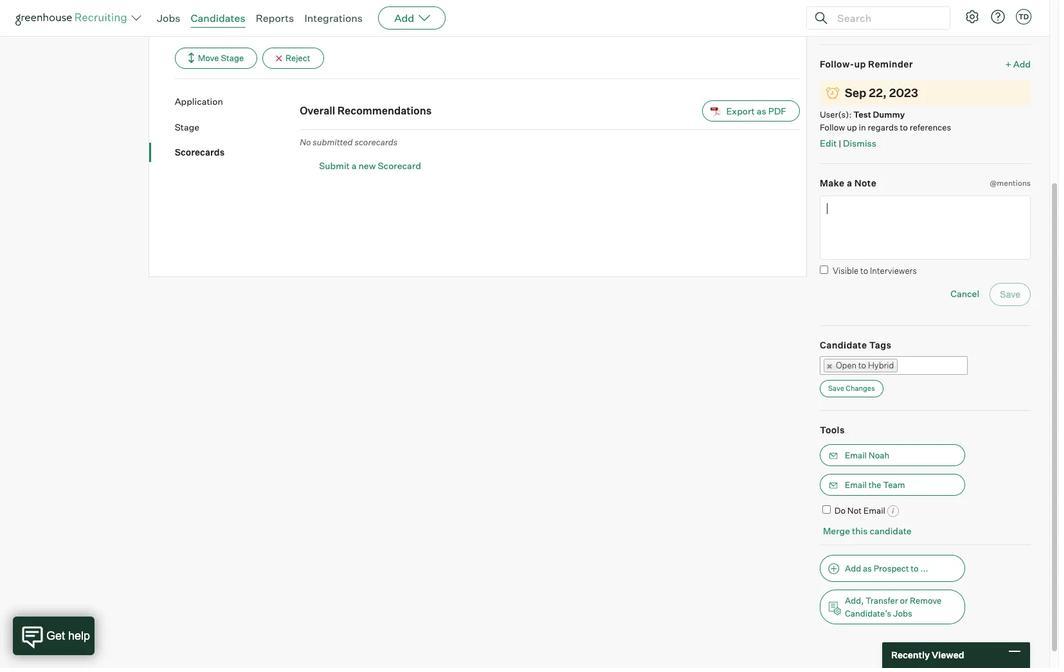 Task type: vqa. For each thing, say whether or not it's contained in the screenshot.
the
yes



Task type: describe. For each thing, give the bounding box(es) containing it.
team
[[884, 480, 906, 490]]

a for submit
[[352, 160, 357, 171]]

make a note
[[821, 177, 877, 188]]

follow-
[[828, 7, 855, 17]]

candidate
[[870, 526, 912, 537]]

make
[[821, 177, 845, 188]]

merge this candidate
[[824, 526, 912, 537]]

note
[[855, 177, 877, 188]]

user(s):
[[821, 110, 852, 120]]

email the team
[[846, 480, 906, 490]]

(test
[[247, 18, 269, 29]]

email the team button
[[821, 474, 966, 496]]

candidate tags
[[821, 340, 892, 351]]

(50)
[[222, 0, 245, 13]]

scorecards
[[175, 147, 225, 158]]

application
[[175, 96, 223, 107]]

hybrid
[[869, 361, 895, 371]]

email noah button
[[821, 445, 966, 466]]

integrations
[[305, 12, 363, 24]]

td
[[1019, 12, 1030, 21]]

+
[[1006, 59, 1012, 70]]

submitted
[[313, 137, 353, 147]]

no submitted scorecards
[[300, 137, 398, 147]]

integrations link
[[305, 12, 363, 24]]

do
[[835, 506, 846, 516]]

22, inside a follow-up was set for sep 22, 2023 for noah harlow
[[928, 7, 940, 17]]

dismiss
[[844, 138, 877, 149]]

overall
[[300, 104, 336, 117]]

to inside the user(s): test dummy follow up in regards to references edit | dismiss
[[901, 122, 909, 132]]

add for add as prospect to ...
[[846, 564, 862, 574]]

1 vertical spatial up
[[855, 59, 867, 70]]

up inside a follow-up was set for sep 22, 2023 for noah harlow
[[855, 7, 865, 17]]

reject
[[286, 53, 311, 63]]

dummy
[[874, 110, 906, 120]]

recently
[[892, 650, 931, 661]]

candidates link
[[191, 12, 246, 24]]

do not email
[[835, 506, 886, 516]]

reminder
[[869, 59, 914, 70]]

user(s): test dummy follow up in regards to references edit | dismiss
[[821, 110, 952, 149]]

email noah
[[846, 450, 890, 461]]

1 vertical spatial stage
[[175, 121, 200, 132]]

in
[[860, 122, 867, 132]]

add for add
[[395, 12, 415, 24]]

save changes link
[[821, 380, 884, 398]]

noah inside a follow-up was set for sep 22, 2023 for noah harlow
[[976, 7, 997, 17]]

move stage
[[198, 53, 244, 63]]

set
[[884, 7, 896, 17]]

1 vertical spatial 22,
[[870, 85, 887, 99]]

edit link
[[821, 138, 838, 149]]

move
[[198, 53, 219, 63]]

save changes
[[829, 384, 876, 393]]

submit
[[319, 160, 350, 171]]

not
[[848, 506, 862, 516]]

stage inside button
[[221, 53, 244, 63]]

sep inside a follow-up was set for sep 22, 2023 for noah harlow
[[911, 7, 926, 17]]

transfer
[[866, 596, 899, 606]]

job setup link
[[15, 6, 113, 21]]

referral
[[212, 18, 245, 29]]

candidate
[[821, 340, 868, 351]]

tools
[[821, 425, 846, 436]]

scorecard
[[378, 160, 421, 171]]

@mentions link
[[991, 177, 1032, 189]]

move stage button
[[175, 48, 258, 69]]

application link
[[175, 95, 300, 108]]

scorecards
[[355, 137, 398, 147]]

open to hybrid
[[837, 361, 895, 371]]

submit a new scorecard
[[319, 160, 421, 171]]

the
[[869, 480, 882, 490]]

jobs inside the add, transfer or remove candidate's jobs
[[894, 609, 913, 619]]

dismiss link
[[844, 138, 877, 149]]

export
[[727, 106, 755, 117]]

2 vertical spatial email
[[864, 506, 886, 516]]

add as prospect to ... button
[[821, 555, 966, 582]]

viewed
[[933, 650, 965, 661]]

stage link
[[175, 121, 300, 133]]

cancel link
[[951, 288, 991, 299]]

test
[[854, 110, 872, 120]]

email for email the team
[[846, 480, 868, 490]]

visible to interviewers
[[833, 266, 918, 276]]

scorecards link
[[175, 146, 300, 159]]

2 for from the left
[[964, 7, 975, 17]]

a
[[821, 7, 826, 17]]

new
[[359, 160, 376, 171]]

edit
[[821, 138, 838, 149]]

@mentions
[[991, 178, 1032, 188]]

add, transfer or remove candidate's jobs
[[846, 596, 942, 619]]

external
[[175, 18, 210, 29]]



Task type: locate. For each thing, give the bounding box(es) containing it.
up left was
[[855, 7, 865, 17]]

add inside button
[[846, 564, 862, 574]]

1 horizontal spatial 22,
[[928, 7, 940, 17]]

stage down application
[[175, 121, 200, 132]]

regards
[[869, 122, 899, 132]]

1 vertical spatial add
[[1014, 59, 1032, 70]]

1 for from the left
[[898, 7, 909, 17]]

as inside button
[[864, 564, 873, 574]]

0 horizontal spatial for
[[898, 7, 909, 17]]

greenhouse recruiting image
[[15, 10, 131, 26]]

2023 inside a follow-up was set for sep 22, 2023 for noah harlow
[[942, 7, 962, 17]]

overall recommendations
[[300, 104, 432, 117]]

0 horizontal spatial jobs
[[157, 12, 181, 24]]

1 vertical spatial 2023
[[890, 85, 919, 99]]

td button
[[1017, 9, 1032, 24]]

0 vertical spatial sep
[[911, 7, 926, 17]]

0 horizontal spatial add
[[395, 12, 415, 24]]

noah up the the
[[869, 450, 890, 461]]

reject button
[[263, 48, 324, 69]]

as left pdf
[[757, 106, 767, 117]]

0 vertical spatial add
[[395, 12, 415, 24]]

remove
[[911, 596, 942, 606]]

1 horizontal spatial 2023
[[942, 7, 962, 17]]

1 horizontal spatial stage
[[221, 53, 244, 63]]

a left note
[[848, 177, 853, 188]]

candidate's
[[846, 609, 892, 619]]

interviewers
[[871, 266, 918, 276]]

add button
[[379, 6, 446, 30]]

2 horizontal spatial add
[[1014, 59, 1032, 70]]

0 horizontal spatial as
[[757, 106, 767, 117]]

visible
[[833, 266, 859, 276]]

1 vertical spatial noah
[[869, 450, 890, 461]]

changes
[[847, 384, 876, 393]]

a for make
[[848, 177, 853, 188]]

up
[[855, 7, 865, 17], [855, 59, 867, 70], [848, 122, 858, 132]]

1 vertical spatial as
[[864, 564, 873, 574]]

export as pdf link
[[703, 100, 801, 122]]

0 horizontal spatial a
[[352, 160, 357, 171]]

follow
[[821, 122, 846, 132]]

0 vertical spatial jobs
[[157, 12, 181, 24]]

1 vertical spatial jobs
[[894, 609, 913, 619]]

jobs left candidates
[[157, 12, 181, 24]]

reports link
[[256, 12, 294, 24]]

stage right move at the left top
[[221, 53, 244, 63]]

candidates
[[191, 12, 246, 24]]

1 vertical spatial email
[[846, 480, 868, 490]]

jobs down or
[[894, 609, 913, 619]]

up inside the user(s): test dummy follow up in regards to references edit | dismiss
[[848, 122, 858, 132]]

follow-up reminder
[[821, 59, 914, 70]]

jobs link
[[157, 12, 181, 24]]

a left the 'new'
[[352, 160, 357, 171]]

noah inside button
[[869, 450, 890, 461]]

email left the the
[[846, 480, 868, 490]]

to down the dummy
[[901, 122, 909, 132]]

as left prospect
[[864, 564, 873, 574]]

to right open
[[859, 361, 867, 371]]

up left reminder
[[855, 59, 867, 70]]

0 horizontal spatial sep
[[845, 85, 867, 99]]

tags
[[870, 340, 892, 351]]

1 vertical spatial a
[[848, 177, 853, 188]]

open
[[837, 361, 857, 371]]

1 horizontal spatial add
[[846, 564, 862, 574]]

|
[[839, 138, 842, 149]]

email right 'not'
[[864, 506, 886, 516]]

email
[[846, 450, 868, 461], [846, 480, 868, 490], [864, 506, 886, 516]]

setup
[[36, 7, 65, 20]]

0 horizontal spatial 22,
[[870, 85, 887, 99]]

sep right set
[[911, 7, 926, 17]]

merge
[[824, 526, 851, 537]]

email inside button
[[846, 450, 868, 461]]

export as pdf
[[727, 106, 787, 117]]

harlow
[[821, 20, 848, 30]]

jobs
[[157, 12, 181, 24], [894, 609, 913, 619]]

job setup
[[15, 7, 65, 20]]

email up email the team
[[846, 450, 868, 461]]

22, up the dummy
[[870, 85, 887, 99]]

add
[[395, 12, 415, 24], [1014, 59, 1032, 70], [846, 564, 862, 574]]

email for email noah
[[846, 450, 868, 461]]

merge this candidate link
[[824, 526, 912, 537]]

this
[[853, 526, 868, 537]]

a follow-up was set for sep 22, 2023 for noah harlow
[[821, 7, 997, 30]]

recently viewed
[[892, 650, 965, 661]]

clock image
[[827, 87, 840, 99]]

was
[[867, 7, 882, 17]]

add as prospect to ...
[[846, 564, 929, 574]]

22,
[[928, 7, 940, 17], [870, 85, 887, 99]]

for right set
[[898, 7, 909, 17]]

0 horizontal spatial 2023
[[890, 85, 919, 99]]

as for export
[[757, 106, 767, 117]]

2 vertical spatial add
[[846, 564, 862, 574]]

1 horizontal spatial for
[[964, 7, 975, 17]]

0 vertical spatial as
[[757, 106, 767, 117]]

22, left configure image
[[928, 7, 940, 17]]

+ add link
[[1006, 58, 1032, 71]]

td button
[[1014, 6, 1035, 27]]

None text field
[[821, 196, 1032, 260]]

sep 22, 2023
[[845, 85, 919, 99]]

0 horizontal spatial stage
[[175, 121, 200, 132]]

+ add
[[1006, 59, 1032, 70]]

None text field
[[899, 358, 912, 374]]

0 vertical spatial noah
[[976, 7, 997, 17]]

0 vertical spatial email
[[846, 450, 868, 461]]

2023
[[942, 7, 962, 17], [890, 85, 919, 99]]

add, transfer or remove candidate's jobs button
[[821, 590, 966, 625]]

add,
[[846, 596, 864, 606]]

recommendations
[[338, 104, 432, 117]]

2 vertical spatial up
[[848, 122, 858, 132]]

Visible to Interviewers checkbox
[[821, 266, 829, 274]]

1 horizontal spatial sep
[[911, 7, 926, 17]]

to inside button
[[911, 564, 919, 574]]

add inside popup button
[[395, 12, 415, 24]]

sep right clock icon at right top
[[845, 85, 867, 99]]

to left ...
[[911, 564, 919, 574]]

Do Not Email checkbox
[[823, 506, 831, 514]]

0 horizontal spatial noah
[[869, 450, 890, 461]]

up left in on the right top of the page
[[848, 122, 858, 132]]

sep
[[911, 7, 926, 17], [845, 85, 867, 99]]

prospect
[[874, 564, 910, 574]]

0 vertical spatial up
[[855, 7, 865, 17]]

for left td
[[964, 7, 975, 17]]

follow-
[[821, 59, 855, 70]]

0 vertical spatial 22,
[[928, 7, 940, 17]]

as
[[757, 106, 767, 117], [864, 564, 873, 574]]

1 horizontal spatial as
[[864, 564, 873, 574]]

save
[[829, 384, 845, 393]]

or
[[901, 596, 909, 606]]

a
[[352, 160, 357, 171], [848, 177, 853, 188]]

noah left td
[[976, 7, 997, 17]]

configure image
[[965, 9, 981, 24]]

references
[[910, 122, 952, 132]]

1 horizontal spatial noah
[[976, 7, 997, 17]]

...
[[921, 564, 929, 574]]

pdf
[[769, 106, 787, 117]]

0 vertical spatial 2023
[[942, 7, 962, 17]]

0 vertical spatial a
[[352, 160, 357, 171]]

as for add
[[864, 564, 873, 574]]

stage
[[221, 53, 244, 63], [175, 121, 200, 132]]

0 vertical spatial stage
[[221, 53, 244, 63]]

email inside button
[[846, 480, 868, 490]]

reports
[[256, 12, 294, 24]]

designer (50)
[[175, 0, 245, 13]]

2023 up the dummy
[[890, 85, 919, 99]]

1 vertical spatial sep
[[845, 85, 867, 99]]

to right visible
[[861, 266, 869, 276]]

Search text field
[[835, 9, 939, 27]]

1 horizontal spatial a
[[848, 177, 853, 188]]

submit a new scorecard link
[[319, 159, 801, 172]]

1 horizontal spatial jobs
[[894, 609, 913, 619]]

2023 left configure image
[[942, 7, 962, 17]]

job
[[15, 7, 34, 20]]



